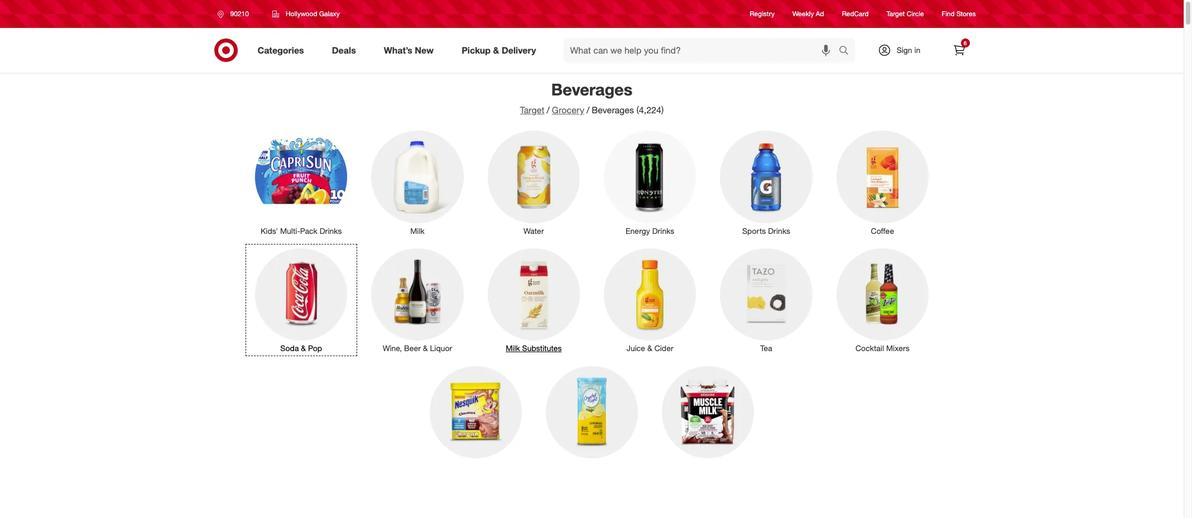 Task type: vqa. For each thing, say whether or not it's contained in the screenshot.
the topmost Target
yes



Task type: locate. For each thing, give the bounding box(es) containing it.
0 horizontal spatial /
[[547, 104, 550, 116]]

drinks for sports drinks
[[768, 226, 790, 235]]

soda & pop link
[[248, 246, 355, 354]]

target circle
[[887, 10, 924, 18]]

1 vertical spatial milk
[[506, 343, 520, 353]]

& inside 'link'
[[647, 343, 652, 353]]

drinks right energy
[[652, 226, 675, 235]]

target left grocery
[[520, 104, 545, 116]]

& right juice
[[647, 343, 652, 353]]

liquor
[[430, 343, 452, 353]]

0 horizontal spatial milk
[[410, 226, 425, 235]]

redcard
[[842, 10, 869, 18]]

0 vertical spatial milk
[[410, 226, 425, 235]]

weekly
[[793, 10, 814, 18]]

milk
[[410, 226, 425, 235], [506, 343, 520, 353]]

target
[[887, 10, 905, 18], [520, 104, 545, 116]]

energy
[[626, 226, 650, 235]]

juice & cider
[[627, 343, 674, 353]]

1 vertical spatial target
[[520, 104, 545, 116]]

& for pickup
[[493, 44, 499, 56]]

& right pickup
[[493, 44, 499, 56]]

1 horizontal spatial target
[[887, 10, 905, 18]]

drinks
[[320, 226, 342, 235], [652, 226, 675, 235], [768, 226, 790, 235]]

2 horizontal spatial drinks
[[768, 226, 790, 235]]

deals
[[332, 44, 356, 56]]

water link
[[480, 129, 588, 236]]

wine,
[[383, 343, 402, 353]]

what's new link
[[374, 38, 448, 63]]

search button
[[834, 38, 861, 65]]

tea link
[[713, 246, 820, 354]]

grocery link
[[552, 104, 584, 116]]

6 link
[[947, 38, 972, 63]]

find
[[942, 10, 955, 18]]

energy drinks
[[626, 226, 675, 235]]

target left circle at the top
[[887, 10, 905, 18]]

1 horizontal spatial /
[[587, 104, 590, 116]]

weekly ad
[[793, 10, 824, 18]]

&
[[493, 44, 499, 56], [301, 343, 306, 353], [423, 343, 428, 353], [647, 343, 652, 353]]

1 / from the left
[[547, 104, 550, 116]]

what's
[[384, 44, 412, 56]]

/ right target link
[[547, 104, 550, 116]]

90210 button
[[210, 4, 261, 24]]

target link
[[520, 104, 545, 116]]

/
[[547, 104, 550, 116], [587, 104, 590, 116]]

kids'
[[261, 226, 278, 235]]

beverages left (4,224)
[[592, 104, 634, 116]]

& right beer
[[423, 343, 428, 353]]

0 horizontal spatial drinks
[[320, 226, 342, 235]]

cocoa
[[464, 461, 487, 471]]

substitutes
[[522, 343, 562, 353]]

wine, beer & liquor link
[[364, 246, 471, 354]]

sign in
[[897, 45, 921, 55]]

1 horizontal spatial milk
[[506, 343, 520, 353]]

& left the pop
[[301, 343, 306, 353]]

0 horizontal spatial target
[[520, 104, 545, 116]]

/ right grocery link
[[587, 104, 590, 116]]

(4,224)
[[637, 104, 664, 116]]

2 drinks from the left
[[652, 226, 675, 235]]

beverages up grocery
[[551, 79, 633, 99]]

3 drinks from the left
[[768, 226, 790, 235]]

target circle link
[[887, 9, 924, 19]]

what's new
[[384, 44, 434, 56]]

pickup
[[462, 44, 491, 56]]

sports drinks link
[[713, 129, 820, 236]]

stores
[[957, 10, 976, 18]]

1 drinks from the left
[[320, 226, 342, 235]]

coffee link
[[829, 129, 936, 236]]

1 horizontal spatial drinks
[[652, 226, 675, 235]]

circle
[[907, 10, 924, 18]]

milk link
[[364, 129, 471, 236]]

pop
[[308, 343, 322, 353]]

drinks right pack
[[320, 226, 342, 235]]

beverages
[[551, 79, 633, 99], [592, 104, 634, 116]]

sports drinks
[[742, 226, 790, 235]]

& inside "link"
[[301, 343, 306, 353]]

in
[[915, 45, 921, 55]]

drinks right sports
[[768, 226, 790, 235]]



Task type: describe. For each thing, give the bounding box(es) containing it.
registry
[[750, 10, 775, 18]]

pack
[[300, 226, 318, 235]]

tea
[[760, 343, 772, 353]]

mixers
[[886, 343, 910, 353]]

pickup & delivery
[[462, 44, 536, 56]]

milk for milk
[[410, 226, 425, 235]]

2 / from the left
[[587, 104, 590, 116]]

soda & pop
[[280, 343, 322, 353]]

categories
[[258, 44, 304, 56]]

deals link
[[322, 38, 370, 63]]

hollywood galaxy button
[[265, 4, 347, 24]]

cocktail
[[856, 343, 884, 353]]

1 vertical spatial beverages
[[592, 104, 634, 116]]

juice
[[627, 343, 645, 353]]

beverages target / grocery / beverages (4,224)
[[520, 79, 664, 116]]

hollywood
[[286, 9, 317, 18]]

0 vertical spatial beverages
[[551, 79, 633, 99]]

milk substitutes
[[506, 343, 562, 353]]

drinks for energy drinks
[[652, 226, 675, 235]]

0 vertical spatial target
[[887, 10, 905, 18]]

search
[[834, 46, 861, 57]]

kids' multi-pack drinks link
[[248, 129, 355, 236]]

cocktail mixers
[[856, 343, 910, 353]]

soda
[[280, 343, 299, 353]]

coffee
[[871, 226, 894, 235]]

sports
[[742, 226, 766, 235]]

energy drinks link
[[596, 129, 704, 236]]

kids' multi-pack drinks
[[261, 226, 342, 235]]

& for soda
[[301, 343, 306, 353]]

cocktail mixers link
[[829, 246, 936, 354]]

What can we help you find? suggestions appear below search field
[[564, 38, 842, 63]]

milk substitutes link
[[480, 246, 588, 354]]

hollywood galaxy
[[286, 9, 340, 18]]

target inside beverages target / grocery / beverages (4,224)
[[520, 104, 545, 116]]

find stores link
[[942, 9, 976, 19]]

categories link
[[248, 38, 318, 63]]

weekly ad link
[[793, 9, 824, 19]]

sign in link
[[868, 38, 938, 63]]

beer
[[404, 343, 421, 353]]

galaxy
[[319, 9, 340, 18]]

find stores
[[942, 10, 976, 18]]

cocoa link
[[422, 364, 529, 472]]

ad
[[816, 10, 824, 18]]

milk for milk substitutes
[[506, 343, 520, 353]]

& for juice
[[647, 343, 652, 353]]

cider
[[655, 343, 674, 353]]

juice & cider link
[[596, 246, 704, 354]]

sign
[[897, 45, 912, 55]]

registry link
[[750, 9, 775, 19]]

90210
[[230, 9, 249, 18]]

multi-
[[280, 226, 300, 235]]

grocery
[[552, 104, 584, 116]]

wine, beer & liquor
[[383, 343, 452, 353]]

water
[[524, 226, 544, 235]]

6
[[964, 40, 967, 46]]

new
[[415, 44, 434, 56]]

delivery
[[502, 44, 536, 56]]

redcard link
[[842, 9, 869, 19]]

pickup & delivery link
[[452, 38, 550, 63]]



